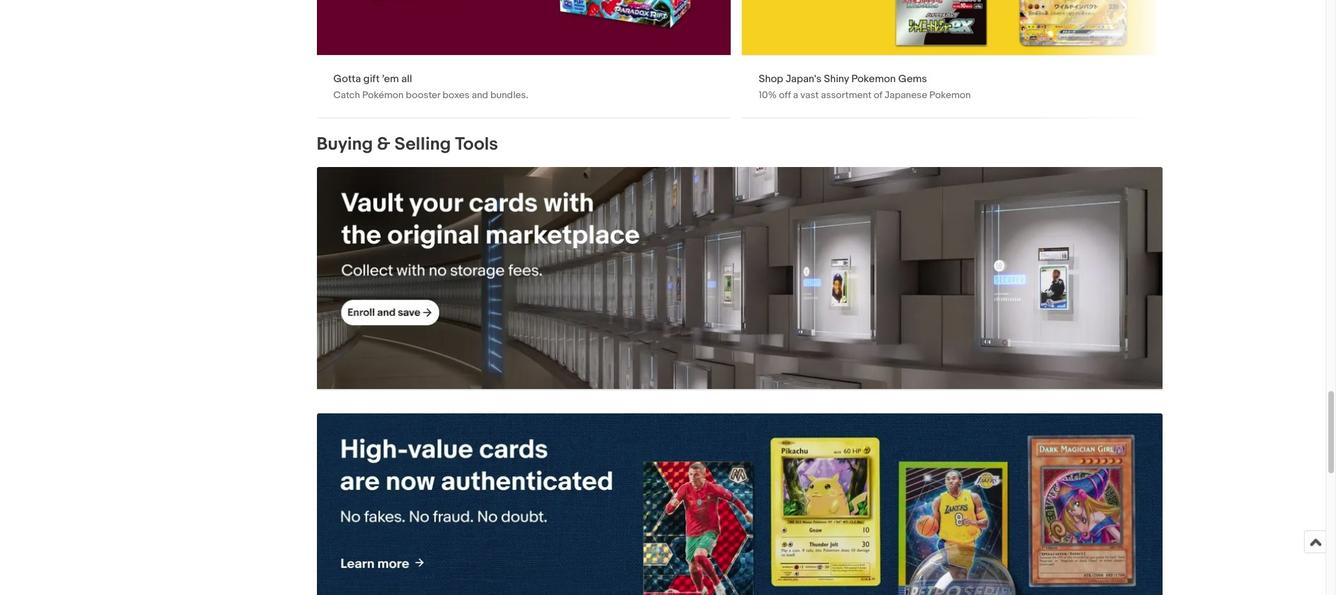 Task type: vqa. For each thing, say whether or not it's contained in the screenshot.
10% at the right top of page
yes



Task type: locate. For each thing, give the bounding box(es) containing it.
1 vertical spatial pokemon
[[930, 89, 971, 101]]

high-value cards are now authenticated. learn more here. image
[[317, 414, 1163, 596]]

selling
[[394, 133, 451, 155]]

None text field
[[317, 167, 1163, 390]]

pokemon
[[852, 72, 896, 85], [930, 89, 971, 101]]

gems
[[898, 72, 927, 85]]

pokemon up of
[[852, 72, 896, 85]]

catch
[[333, 89, 360, 101]]

1 horizontal spatial pokemon
[[930, 89, 971, 101]]

pokémon
[[362, 89, 404, 101]]

of
[[874, 89, 883, 101]]

buying
[[317, 133, 373, 155]]

a
[[793, 89, 798, 101]]

vast
[[801, 89, 819, 101]]

assortment
[[821, 89, 872, 101]]

None text field
[[317, 0, 731, 117], [742, 0, 1157, 117], [317, 414, 1163, 596], [317, 0, 731, 117], [742, 0, 1157, 117]]

tools
[[455, 133, 498, 155]]

0 horizontal spatial pokemon
[[852, 72, 896, 85]]

all
[[401, 72, 412, 85]]

0 vertical spatial pokemon
[[852, 72, 896, 85]]

pokemon right japanese
[[930, 89, 971, 101]]



Task type: describe. For each thing, give the bounding box(es) containing it.
gotta
[[333, 72, 361, 85]]

boxes
[[443, 89, 470, 101]]

'em
[[382, 72, 399, 85]]

vault image image
[[317, 167, 1163, 389]]

shop
[[759, 72, 784, 85]]

japan's
[[786, 72, 822, 85]]

10%
[[759, 89, 777, 101]]

&
[[377, 133, 391, 155]]

booster
[[406, 89, 440, 101]]

shiny
[[824, 72, 849, 85]]

and
[[472, 89, 488, 101]]

shop japan's shiny pokemon gems 10% off a vast assortment of japanese pokemon
[[759, 72, 971, 101]]

bundles.
[[490, 89, 529, 101]]

buying & selling tools
[[317, 133, 498, 155]]

japanese
[[885, 89, 928, 101]]

none text field high-value cards are now authenticated. learn more here.
[[317, 414, 1163, 596]]

off
[[779, 89, 791, 101]]

gift
[[363, 72, 380, 85]]

gotta gift 'em all catch pokémon booster boxes and bundles.
[[333, 72, 529, 101]]



